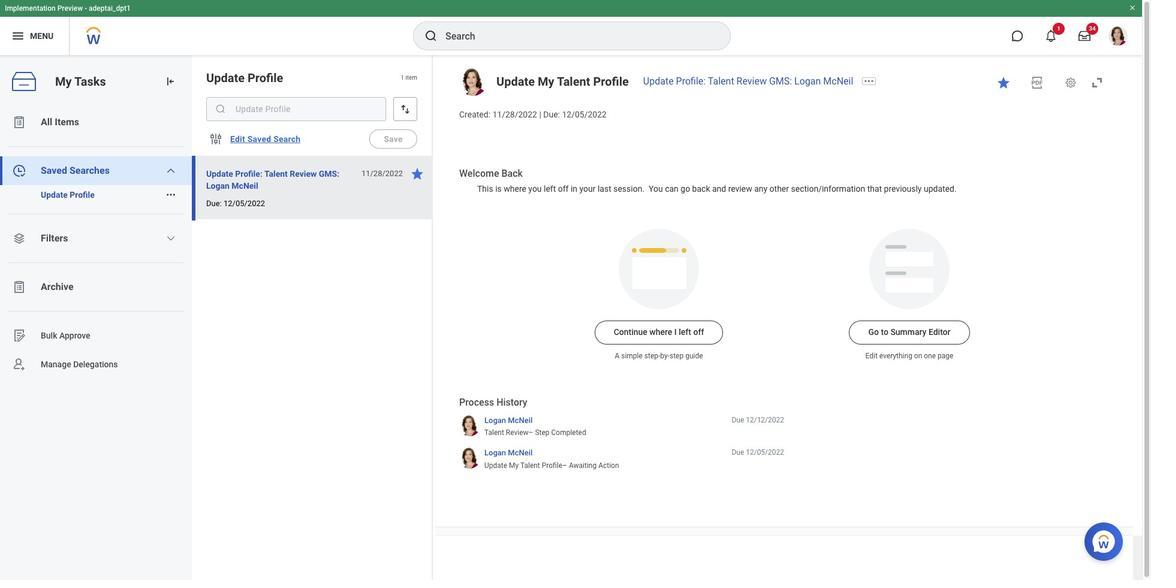 Task type: locate. For each thing, give the bounding box(es) containing it.
profile:
[[676, 76, 706, 87], [235, 169, 263, 179]]

logan mcneil
[[485, 416, 533, 425], [485, 449, 533, 458]]

save button
[[370, 130, 418, 149]]

due:
[[544, 110, 560, 119], [206, 199, 222, 208]]

1 due from the top
[[732, 416, 745, 425]]

perspective image
[[12, 232, 26, 246]]

0 horizontal spatial 1
[[401, 75, 404, 81]]

2 vertical spatial review
[[506, 429, 529, 438]]

1 vertical spatial gms:
[[319, 169, 340, 179]]

adeptai_dpt1
[[89, 4, 131, 13]]

0 vertical spatial gms:
[[770, 76, 793, 87]]

profile
[[248, 71, 283, 85], [594, 74, 629, 89], [70, 190, 95, 200], [542, 462, 563, 470]]

mcneil
[[824, 76, 854, 87], [232, 181, 258, 191], [508, 416, 533, 425], [508, 449, 533, 458]]

1 vertical spatial 12/05/2022
[[224, 199, 265, 208]]

edit right the configure icon at the top of page
[[230, 134, 245, 144]]

11/28/2022 left |
[[493, 110, 538, 119]]

chevron down image inside saved searches dropdown button
[[166, 166, 176, 176]]

close environment banner image
[[1130, 4, 1137, 11]]

saved inside dropdown button
[[41, 165, 67, 176]]

1 chevron down image from the top
[[166, 166, 176, 176]]

off right i
[[694, 328, 705, 337]]

back
[[693, 184, 711, 194]]

you
[[529, 184, 542, 194]]

0 vertical spatial edit
[[230, 134, 245, 144]]

update profile: talent review gms: logan mcneil inside button
[[206, 169, 340, 191]]

1 button
[[1039, 23, 1066, 49]]

update profile button
[[0, 185, 161, 205]]

0 vertical spatial update profile: talent review gms: logan mcneil
[[644, 76, 854, 87]]

my down the talent review – step completed
[[509, 462, 519, 470]]

searches
[[70, 165, 110, 176]]

1 vertical spatial update profile
[[41, 190, 95, 200]]

due down "due 12/12/2022"
[[732, 449, 745, 457]]

review inside update profile: talent review gms: logan mcneil
[[290, 169, 317, 179]]

2 horizontal spatial review
[[737, 76, 767, 87]]

1 horizontal spatial due:
[[544, 110, 560, 119]]

0 horizontal spatial update profile: talent review gms: logan mcneil
[[206, 169, 340, 191]]

0 horizontal spatial update profile
[[41, 190, 95, 200]]

34 button
[[1072, 23, 1099, 49]]

can go
[[665, 184, 691, 194]]

save
[[384, 134, 403, 144]]

0 vertical spatial saved
[[248, 134, 271, 144]]

related actions image
[[166, 190, 176, 200]]

0 horizontal spatial search image
[[215, 103, 227, 115]]

review inside process history region
[[506, 429, 529, 438]]

2 logan mcneil from the top
[[485, 449, 533, 458]]

0 horizontal spatial edit
[[230, 134, 245, 144]]

logan mcneil button for my
[[485, 448, 533, 459]]

logan mcneil button down history at the left bottom of the page
[[485, 416, 533, 426]]

my tasks
[[55, 74, 106, 89]]

gear image
[[1066, 77, 1077, 89]]

where inside welcome back this is where you left off in your last session.  you can go back and review any other section/information that previously updated.
[[504, 184, 527, 194]]

0 vertical spatial update profile
[[206, 71, 283, 85]]

update profile inside button
[[41, 190, 95, 200]]

left inside welcome back this is where you left off in your last session.  you can go back and review any other section/information that previously updated.
[[544, 184, 556, 194]]

1 vertical spatial due:
[[206, 199, 222, 208]]

chevron down image
[[166, 166, 176, 176], [166, 234, 176, 244]]

implementation preview -   adeptai_dpt1
[[5, 4, 131, 13]]

logan mcneil for review
[[485, 416, 533, 425]]

where
[[504, 184, 527, 194], [650, 328, 673, 337]]

my inside process history region
[[509, 462, 519, 470]]

0 horizontal spatial 11/28/2022
[[362, 169, 403, 178]]

step-
[[645, 352, 661, 361]]

12/05/2022 down 12/12/2022
[[746, 449, 785, 457]]

1 vertical spatial edit
[[866, 352, 878, 361]]

simple
[[622, 352, 643, 361]]

1 vertical spatial –
[[563, 462, 567, 470]]

update profile
[[206, 71, 283, 85], [41, 190, 95, 200]]

11/28/2022 inside item list element
[[362, 169, 403, 178]]

2 vertical spatial 12/05/2022
[[746, 449, 785, 457]]

inbox large image
[[1079, 30, 1091, 42]]

0 vertical spatial due
[[732, 416, 745, 425]]

any
[[755, 184, 768, 194]]

implementation
[[5, 4, 56, 13]]

1 vertical spatial saved
[[41, 165, 67, 176]]

saved
[[248, 134, 271, 144], [41, 165, 67, 176]]

0 vertical spatial 1
[[1058, 25, 1061, 32]]

edit down go
[[866, 352, 878, 361]]

12/05/2022
[[562, 110, 607, 119], [224, 199, 265, 208], [746, 449, 785, 457]]

left inside button
[[679, 328, 692, 337]]

1 vertical spatial logan mcneil button
[[485, 448, 533, 459]]

editor
[[929, 328, 951, 337]]

12/05/2022 inside item list element
[[224, 199, 265, 208]]

0 horizontal spatial saved
[[41, 165, 67, 176]]

welcome
[[460, 168, 499, 179]]

0 vertical spatial –
[[529, 429, 534, 438]]

all
[[41, 116, 52, 128]]

1 vertical spatial where
[[650, 328, 673, 337]]

edit saved search button
[[226, 127, 306, 151]]

0 horizontal spatial left
[[544, 184, 556, 194]]

1 horizontal spatial update profile
[[206, 71, 283, 85]]

1 vertical spatial profile:
[[235, 169, 263, 179]]

filters button
[[0, 224, 192, 253]]

0 horizontal spatial my
[[55, 74, 72, 89]]

0 vertical spatial off
[[558, 184, 569, 194]]

12/05/2022 down update my talent profile
[[562, 110, 607, 119]]

12/05/2022 down update profile: talent review gms: logan mcneil button at top
[[224, 199, 265, 208]]

due: right related actions image
[[206, 199, 222, 208]]

1 vertical spatial 11/28/2022
[[362, 169, 403, 178]]

12/05/2022 for due: 12/05/2022
[[224, 199, 265, 208]]

star image left "view printable version (pdf)" icon
[[997, 76, 1012, 90]]

chevron down image up related actions image
[[166, 166, 176, 176]]

0 vertical spatial chevron down image
[[166, 166, 176, 176]]

item
[[406, 75, 418, 81]]

Search Workday  search field
[[446, 23, 706, 49]]

star image down save "button"
[[410, 167, 425, 181]]

0 vertical spatial where
[[504, 184, 527, 194]]

1 right notifications large icon
[[1058, 25, 1061, 32]]

11/28/2022 down save "button"
[[362, 169, 403, 178]]

everything
[[880, 352, 913, 361]]

manage delegations link
[[0, 350, 192, 379]]

preview
[[57, 4, 83, 13]]

filters
[[41, 233, 68, 244]]

0 horizontal spatial due:
[[206, 199, 222, 208]]

profile inside item list element
[[248, 71, 283, 85]]

logan mcneil down history at the left bottom of the page
[[485, 416, 533, 425]]

2 logan mcneil button from the top
[[485, 448, 533, 459]]

guide
[[686, 352, 703, 361]]

due 12/12/2022
[[732, 416, 785, 425]]

None text field
[[206, 97, 386, 121]]

where left i
[[650, 328, 673, 337]]

update inside process history region
[[485, 462, 508, 470]]

update my talent profile – awaiting action
[[485, 462, 619, 470]]

chevron down image down related actions image
[[166, 234, 176, 244]]

1 vertical spatial left
[[679, 328, 692, 337]]

1 vertical spatial search image
[[215, 103, 227, 115]]

list
[[0, 108, 192, 379]]

due left 12/12/2022
[[732, 416, 745, 425]]

2 due from the top
[[732, 449, 745, 457]]

1 inside item list element
[[401, 75, 404, 81]]

11/28/2022
[[493, 110, 538, 119], [362, 169, 403, 178]]

0 horizontal spatial off
[[558, 184, 569, 194]]

i
[[675, 328, 677, 337]]

history
[[497, 397, 528, 409]]

due for due 12/12/2022
[[732, 416, 745, 425]]

logan mcneil button down the talent review – step completed
[[485, 448, 533, 459]]

chevron down image for filters
[[166, 234, 176, 244]]

search image
[[424, 29, 439, 43], [215, 103, 227, 115]]

due 12/05/2022
[[732, 449, 785, 457]]

left right you
[[544, 184, 556, 194]]

0 horizontal spatial 12/05/2022
[[224, 199, 265, 208]]

1 vertical spatial star image
[[410, 167, 425, 181]]

1 horizontal spatial 1
[[1058, 25, 1061, 32]]

due for due 12/05/2022
[[732, 449, 745, 457]]

off left "in"
[[558, 184, 569, 194]]

1 horizontal spatial my
[[509, 462, 519, 470]]

welcome back this is where you left off in your last session.  you can go back and review any other section/information that previously updated.
[[460, 168, 957, 194]]

– left step
[[529, 429, 534, 438]]

0 vertical spatial logan mcneil button
[[485, 416, 533, 426]]

menu
[[30, 31, 54, 41]]

1 vertical spatial due
[[732, 449, 745, 457]]

1 horizontal spatial left
[[679, 328, 692, 337]]

0 horizontal spatial where
[[504, 184, 527, 194]]

1 horizontal spatial off
[[694, 328, 705, 337]]

1 horizontal spatial profile:
[[676, 76, 706, 87]]

1 horizontal spatial –
[[563, 462, 567, 470]]

1 vertical spatial logan mcneil
[[485, 449, 533, 458]]

0 horizontal spatial gms:
[[319, 169, 340, 179]]

12/05/2022 inside process history region
[[746, 449, 785, 457]]

0 horizontal spatial star image
[[410, 167, 425, 181]]

2 chevron down image from the top
[[166, 234, 176, 244]]

1
[[1058, 25, 1061, 32], [401, 75, 404, 81]]

my left tasks
[[55, 74, 72, 89]]

logan mcneil button for review
[[485, 416, 533, 426]]

my tasks element
[[0, 55, 192, 581]]

delegations
[[73, 360, 118, 369]]

step
[[535, 429, 550, 438]]

0 vertical spatial profile:
[[676, 76, 706, 87]]

34
[[1090, 25, 1097, 32]]

1 horizontal spatial 12/05/2022
[[562, 110, 607, 119]]

1 for 1
[[1058, 25, 1061, 32]]

2 horizontal spatial 12/05/2022
[[746, 449, 785, 457]]

profile inside process history region
[[542, 462, 563, 470]]

process history
[[460, 397, 528, 409]]

2 horizontal spatial my
[[538, 74, 555, 89]]

1 horizontal spatial search image
[[424, 29, 439, 43]]

all items button
[[0, 108, 192, 137]]

summary
[[891, 328, 927, 337]]

1 horizontal spatial where
[[650, 328, 673, 337]]

–
[[529, 429, 534, 438], [563, 462, 567, 470]]

1 inside the 1 button
[[1058, 25, 1061, 32]]

gms:
[[770, 76, 793, 87], [319, 169, 340, 179]]

1 vertical spatial update profile: talent review gms: logan mcneil
[[206, 169, 340, 191]]

star image
[[997, 76, 1012, 90], [410, 167, 425, 181]]

edit inside 'button'
[[230, 134, 245, 144]]

off inside welcome back this is where you left off in your last session.  you can go back and review any other section/information that previously updated.
[[558, 184, 569, 194]]

1 vertical spatial chevron down image
[[166, 234, 176, 244]]

saved left search
[[248, 134, 271, 144]]

completed
[[552, 429, 587, 438]]

0 horizontal spatial profile:
[[235, 169, 263, 179]]

update profile: talent review gms: logan mcneil
[[644, 76, 854, 87], [206, 169, 340, 191]]

– left awaiting
[[563, 462, 567, 470]]

go
[[869, 328, 880, 337]]

edit
[[230, 134, 245, 144], [866, 352, 878, 361]]

off
[[558, 184, 569, 194], [694, 328, 705, 337]]

star image inside item list element
[[410, 167, 425, 181]]

1 logan mcneil button from the top
[[485, 416, 533, 426]]

1 horizontal spatial 11/28/2022
[[493, 110, 538, 119]]

0 vertical spatial star image
[[997, 76, 1012, 90]]

1 vertical spatial off
[[694, 328, 705, 337]]

1 horizontal spatial review
[[506, 429, 529, 438]]

update
[[206, 71, 245, 85], [497, 74, 535, 89], [644, 76, 674, 87], [206, 169, 233, 179], [41, 190, 68, 200], [485, 462, 508, 470]]

0 horizontal spatial review
[[290, 169, 317, 179]]

due: 12/05/2022
[[206, 199, 265, 208]]

saved inside 'button'
[[248, 134, 271, 144]]

where down back
[[504, 184, 527, 194]]

0 vertical spatial due:
[[544, 110, 560, 119]]

bulk approve link
[[0, 322, 192, 350]]

1 horizontal spatial saved
[[248, 134, 271, 144]]

left right i
[[679, 328, 692, 337]]

tasks
[[74, 74, 106, 89]]

0 vertical spatial logan mcneil
[[485, 416, 533, 425]]

edit for edit everything on one page
[[866, 352, 878, 361]]

1 horizontal spatial edit
[[866, 352, 878, 361]]

created: 11/28/2022 | due: 12/05/2022
[[460, 110, 607, 119]]

logan mcneil down the talent review – step completed
[[485, 449, 533, 458]]

user plus image
[[12, 358, 26, 372]]

profile: inside button
[[235, 169, 263, 179]]

updated.
[[924, 184, 957, 194]]

due: right |
[[544, 110, 560, 119]]

0 vertical spatial 12/05/2022
[[562, 110, 607, 119]]

saved right clock check icon
[[41, 165, 67, 176]]

1 vertical spatial review
[[290, 169, 317, 179]]

chevron down image inside filters dropdown button
[[166, 234, 176, 244]]

1 left item
[[401, 75, 404, 81]]

my up |
[[538, 74, 555, 89]]

0 vertical spatial left
[[544, 184, 556, 194]]

0 vertical spatial search image
[[424, 29, 439, 43]]

1 logan mcneil from the top
[[485, 416, 533, 425]]

1 vertical spatial 1
[[401, 75, 404, 81]]



Task type: describe. For each thing, give the bounding box(es) containing it.
-
[[85, 4, 87, 13]]

logan mcneil for my
[[485, 449, 533, 458]]

approve
[[59, 331, 90, 341]]

items
[[55, 116, 79, 128]]

1 horizontal spatial update profile: talent review gms: logan mcneil
[[644, 76, 854, 87]]

back
[[502, 168, 523, 179]]

saved searches button
[[0, 157, 192, 185]]

update profile inside item list element
[[206, 71, 283, 85]]

process history region
[[460, 397, 785, 475]]

update inside list
[[41, 190, 68, 200]]

rename image
[[12, 329, 26, 343]]

my for update my talent profile – awaiting action
[[509, 462, 519, 470]]

archive button
[[0, 273, 192, 302]]

talent inside button
[[265, 169, 288, 179]]

mcneil inside update profile: talent review gms: logan mcneil
[[232, 181, 258, 191]]

1 horizontal spatial gms:
[[770, 76, 793, 87]]

continue where i left off button
[[595, 321, 724, 345]]

bulk
[[41, 331, 57, 341]]

update my talent profile
[[497, 74, 629, 89]]

page
[[938, 352, 954, 361]]

search image inside item list element
[[215, 103, 227, 115]]

list containing all items
[[0, 108, 192, 379]]

to
[[882, 328, 889, 337]]

go to summary editor
[[869, 328, 951, 337]]

talent review – step completed
[[485, 429, 587, 438]]

profile inside button
[[70, 190, 95, 200]]

1 item
[[401, 75, 418, 81]]

off inside button
[[694, 328, 705, 337]]

last
[[598, 184, 612, 194]]

archive
[[41, 281, 74, 293]]

continue where i left off
[[614, 328, 705, 337]]

0 vertical spatial review
[[737, 76, 767, 87]]

transformation import image
[[164, 76, 176, 88]]

step
[[670, 352, 684, 361]]

update profile: talent review gms: logan mcneil button
[[206, 167, 355, 193]]

other
[[770, 184, 790, 194]]

notifications large image
[[1046, 30, 1058, 42]]

edit everything on one page
[[866, 352, 954, 361]]

and review
[[713, 184, 753, 194]]

section/information
[[792, 184, 866, 194]]

one
[[925, 352, 937, 361]]

awaiting
[[569, 462, 597, 470]]

item list element
[[192, 55, 433, 581]]

saved searches
[[41, 165, 110, 176]]

continue
[[614, 328, 648, 337]]

your
[[580, 184, 596, 194]]

a simple step-by-step guide
[[615, 352, 703, 361]]

by-
[[661, 352, 670, 361]]

menu button
[[0, 17, 69, 55]]

clipboard image
[[12, 115, 26, 130]]

is
[[496, 184, 502, 194]]

bulk approve
[[41, 331, 90, 341]]

due: inside item list element
[[206, 199, 222, 208]]

sort image
[[400, 103, 412, 115]]

gms: inside button
[[319, 169, 340, 179]]

all items
[[41, 116, 79, 128]]

where inside button
[[650, 328, 673, 337]]

in
[[571, 184, 578, 194]]

clock check image
[[12, 164, 26, 178]]

action
[[599, 462, 619, 470]]

menu banner
[[0, 0, 1143, 55]]

go to summary editor button
[[850, 321, 970, 345]]

employee's photo (logan mcneil) image
[[460, 68, 487, 96]]

that previously
[[868, 184, 922, 194]]

clipboard image
[[12, 280, 26, 295]]

|
[[540, 110, 542, 119]]

1 horizontal spatial star image
[[997, 76, 1012, 90]]

1 for 1 item
[[401, 75, 404, 81]]

process
[[460, 397, 494, 409]]

update profile: talent review gms: logan mcneil link
[[644, 76, 854, 87]]

configure image
[[209, 132, 223, 146]]

chevron down image for saved searches
[[166, 166, 176, 176]]

this
[[478, 184, 494, 194]]

edit for edit saved search
[[230, 134, 245, 144]]

0 vertical spatial 11/28/2022
[[493, 110, 538, 119]]

created:
[[460, 110, 491, 119]]

0 horizontal spatial –
[[529, 429, 534, 438]]

profile logan mcneil image
[[1109, 26, 1128, 48]]

my for update my talent profile
[[538, 74, 555, 89]]

manage delegations
[[41, 360, 118, 369]]

view printable version (pdf) image
[[1031, 76, 1045, 90]]

on
[[915, 352, 923, 361]]

search
[[274, 134, 301, 144]]

none text field inside item list element
[[206, 97, 386, 121]]

fullscreen image
[[1091, 76, 1105, 90]]

edit saved search
[[230, 134, 301, 144]]

manage
[[41, 360, 71, 369]]

12/12/2022
[[746, 416, 785, 425]]

session.
[[614, 184, 645, 194]]

a
[[615, 352, 620, 361]]

logan inside button
[[206, 181, 230, 191]]

12/05/2022 for due 12/05/2022
[[746, 449, 785, 457]]

justify image
[[11, 29, 25, 43]]



Task type: vqa. For each thing, say whether or not it's contained in the screenshot.
Plan to the bottom
no



